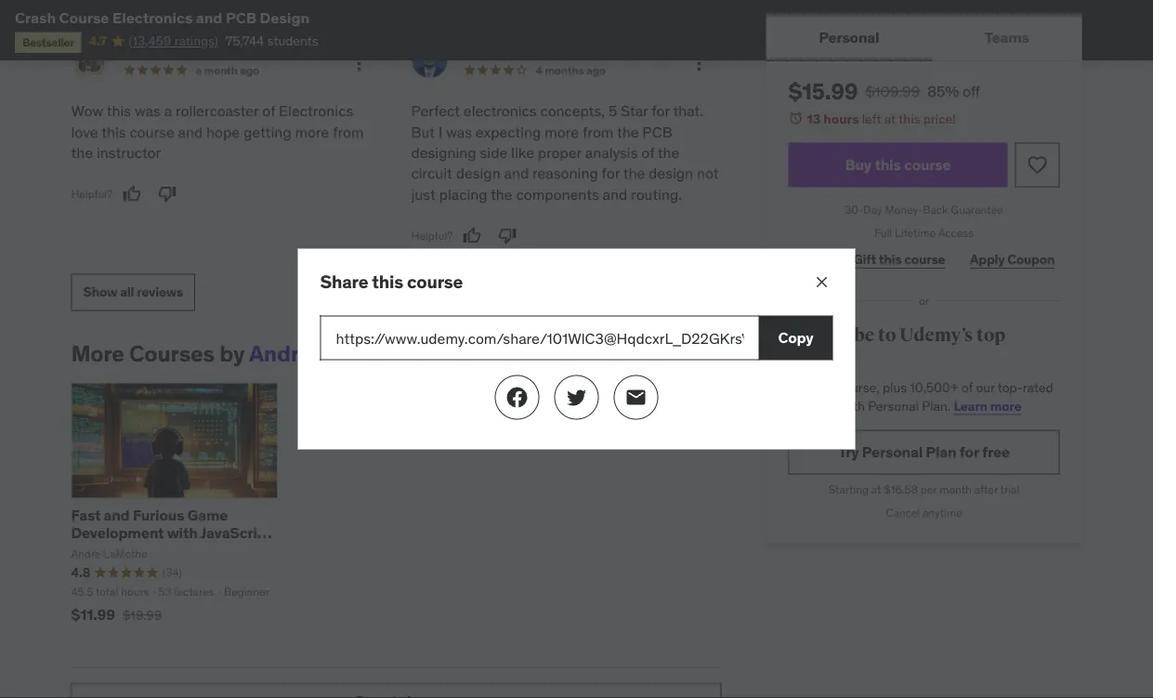 Task type: vqa. For each thing, say whether or not it's contained in the screenshot.
the top Learning
no



Task type: locate. For each thing, give the bounding box(es) containing it.
share this course dialog
[[298, 249, 856, 450]]

2 vertical spatial for
[[960, 442, 980, 462]]

rated
[[1023, 379, 1054, 396]]

1 vertical spatial with
[[167, 523, 198, 542]]

hope
[[207, 122, 240, 141]]

pcb down star
[[643, 122, 673, 141]]

mark review by muhammad shahab a. as helpful image
[[463, 226, 482, 245]]

1 horizontal spatial more
[[545, 122, 579, 141]]

with inside fast and furious game development with javascript and ai
[[167, 523, 198, 542]]

0 vertical spatial lamothe
[[317, 340, 407, 368]]

andre up 4.8 at the left bottom of the page
[[71, 546, 101, 561]]

mark review by muhammad shahab a. as unhelpful image
[[498, 226, 517, 245]]

and right fast
[[104, 505, 130, 524]]

of inside wow this was a rollercoaster of electronics love this course and hope getting more from the instructor
[[263, 101, 275, 120]]

0 vertical spatial with
[[841, 397, 865, 414]]

0 horizontal spatial hours
[[121, 585, 149, 599]]

for left free
[[960, 442, 980, 462]]

price!
[[924, 110, 957, 127]]

personal inside get this course, plus 10,500+ of our top-rated courses, with personal plan.
[[869, 397, 919, 414]]

with inside get this course, plus 10,500+ of our top-rated courses, with personal plan.
[[841, 397, 865, 414]]

0 horizontal spatial design
[[456, 164, 501, 183]]

all
[[120, 284, 134, 300]]

1 horizontal spatial andre
[[249, 340, 312, 368]]

game
[[188, 505, 228, 524]]

from up analysis
[[583, 122, 614, 141]]

side
[[480, 143, 508, 162]]

1 horizontal spatial pcb
[[643, 122, 673, 141]]

13 hours left at this price!
[[808, 110, 957, 127]]

mark review by tushar kumar v. as helpful image
[[123, 185, 141, 203]]

love
[[71, 122, 98, 141]]

more up proper
[[545, 122, 579, 141]]

30-
[[846, 203, 864, 217]]

course up back
[[905, 155, 952, 174]]

1 vertical spatial hours
[[121, 585, 149, 599]]

share up close modal image
[[794, 251, 829, 268]]

for right star
[[652, 101, 670, 120]]

lamothe down development
[[104, 546, 148, 561]]

helpful? left mark review by muhammad shahab a. as helpful image
[[411, 228, 453, 243]]

apply coupon button
[[966, 241, 1060, 278]]

4 months ago
[[536, 63, 606, 77]]

1 horizontal spatial helpful?
[[411, 228, 453, 243]]

course inside dialog
[[407, 270, 463, 292]]

0 horizontal spatial of
[[263, 101, 275, 120]]

from inside perfect electronics concepts, 5 star for that. but i was expecting more from the pcb designing side like proper analysis of the circuit design and reasoning for the design not just placing the components and routing.
[[583, 122, 614, 141]]

0 horizontal spatial lamothe
[[104, 546, 148, 561]]

4
[[536, 63, 543, 77]]

of up getting
[[263, 101, 275, 120]]

0 horizontal spatial medium image
[[506, 386, 529, 409]]

wow this was a rollercoaster of electronics love this course and hope getting more from the instructor
[[71, 101, 364, 162]]

1 vertical spatial personal
[[869, 397, 919, 414]]

2 vertical spatial of
[[962, 379, 974, 396]]

2 horizontal spatial for
[[960, 442, 980, 462]]

learn more link
[[955, 397, 1022, 414]]

and
[[196, 8, 223, 27], [178, 122, 203, 141], [504, 164, 529, 183], [603, 185, 628, 204], [104, 505, 130, 524], [71, 541, 97, 560]]

0 horizontal spatial share
[[320, 270, 369, 292]]

2 ago from the left
[[587, 63, 606, 77]]

share button
[[789, 241, 834, 278]]

of
[[263, 101, 275, 120], [642, 143, 655, 162], [962, 379, 974, 396]]

0 vertical spatial at
[[885, 110, 897, 127]]

more courses by andre lamothe
[[71, 340, 407, 368]]

course
[[130, 122, 175, 141], [905, 155, 952, 174], [905, 251, 946, 268], [407, 270, 463, 292]]

more down top-
[[991, 397, 1022, 414]]

1 horizontal spatial month
[[940, 483, 972, 497]]

(13,459
[[129, 32, 171, 49]]

full
[[875, 226, 893, 240]]

development
[[71, 523, 164, 542]]

1 vertical spatial of
[[642, 143, 655, 162]]

course down lifetime on the top
[[905, 251, 946, 268]]

helpful? for wow this was a rollercoaster of electronics love this course and hope getting more from the instructor
[[71, 187, 113, 201]]

1 vertical spatial lamothe
[[104, 546, 148, 561]]

more inside wow this was a rollercoaster of electronics love this course and hope getting more from the instructor
[[295, 122, 329, 141]]

the inside wow this was a rollercoaster of electronics love this course and hope getting more from the instructor
[[71, 143, 93, 162]]

month down v.
[[204, 63, 238, 77]]

more
[[295, 122, 329, 141], [545, 122, 579, 141], [991, 397, 1022, 414]]

2 vertical spatial personal
[[863, 442, 923, 462]]

gift
[[854, 251, 877, 268]]

1 vertical spatial was
[[446, 122, 472, 141]]

with
[[841, 397, 865, 414], [167, 523, 198, 542]]

1 horizontal spatial at
[[885, 110, 897, 127]]

for down analysis
[[602, 164, 620, 183]]

1 vertical spatial a
[[164, 101, 172, 120]]

routing.
[[631, 185, 683, 204]]

2 from from the left
[[583, 122, 614, 141]]

1 from from the left
[[333, 122, 364, 141]]

34 reviews element
[[163, 565, 182, 581]]

1 vertical spatial electronics
[[279, 101, 354, 120]]

with up (34)
[[167, 523, 198, 542]]

1 vertical spatial pcb
[[643, 122, 673, 141]]

personal up $16.58 in the bottom of the page
[[863, 442, 923, 462]]

0 horizontal spatial ago
[[240, 63, 259, 77]]

1 horizontal spatial electronics
[[279, 101, 354, 120]]

this for gift this course
[[879, 251, 902, 268]]

was up instructor
[[135, 101, 161, 120]]

personal inside try personal plan for free link
[[863, 442, 923, 462]]

1 vertical spatial at
[[872, 483, 882, 497]]

pcb up 75,744
[[226, 8, 257, 27]]

and down like
[[504, 164, 529, 183]]

ratings)
[[174, 32, 218, 49]]

and inside wow this was a rollercoaster of electronics love this course and hope getting more from the instructor
[[178, 122, 203, 141]]

personal up $15.99
[[819, 27, 880, 46]]

13
[[808, 110, 821, 127]]

andre
[[249, 340, 312, 368], [71, 546, 101, 561]]

of for wow this was a rollercoaster of electronics love this course and hope getting more from the instructor
[[263, 101, 275, 120]]

alarm image
[[789, 111, 804, 126]]

electronics up getting
[[279, 101, 354, 120]]

plan
[[926, 442, 957, 462]]

medium image
[[566, 386, 588, 409]]

0 vertical spatial helpful?
[[71, 187, 113, 201]]

course up instructor
[[130, 122, 175, 141]]

at right left at top
[[885, 110, 897, 127]]

andre right by
[[249, 340, 312, 368]]

0 vertical spatial was
[[135, 101, 161, 120]]

$16.58
[[885, 483, 919, 497]]

at
[[885, 110, 897, 127], [872, 483, 882, 497]]

or
[[920, 294, 930, 308]]

1 vertical spatial andre
[[71, 546, 101, 561]]

electronics inside wow this was a rollercoaster of electronics love this course and hope getting more from the instructor
[[279, 101, 354, 120]]

top-
[[999, 379, 1023, 396]]

perfect
[[411, 101, 460, 120]]

share inside button
[[794, 251, 829, 268]]

ago
[[240, 63, 259, 77], [587, 63, 606, 77]]

courses,
[[789, 397, 838, 414]]

1 vertical spatial month
[[940, 483, 972, 497]]

from left but at left
[[333, 122, 364, 141]]

was inside wow this was a rollercoaster of electronics love this course and hope getting more from the instructor
[[135, 101, 161, 120]]

pcb
[[226, 8, 257, 27], [643, 122, 673, 141]]

this inside button
[[875, 155, 902, 174]]

hours right 13
[[824, 110, 859, 127]]

subscribe
[[789, 324, 875, 347]]

0 vertical spatial hours
[[824, 110, 859, 127]]

0 horizontal spatial a
[[164, 101, 172, 120]]

andre lamothe
[[71, 546, 148, 561]]

tab list
[[767, 15, 1083, 61]]

None text field
[[320, 316, 759, 360]]

0 horizontal spatial helpful?
[[71, 187, 113, 201]]

copy button
[[759, 316, 834, 360]]

personal inside personal button
[[819, 27, 880, 46]]

ago down a.
[[587, 63, 606, 77]]

gift this course
[[854, 251, 946, 268]]

0 vertical spatial share
[[794, 251, 829, 268]]

top
[[977, 324, 1006, 347]]

share this course
[[320, 270, 463, 292]]

1 horizontal spatial from
[[583, 122, 614, 141]]

month up 'anytime'
[[940, 483, 972, 497]]

personal down plus on the bottom of the page
[[869, 397, 919, 414]]

plan.
[[923, 397, 951, 414]]

0 horizontal spatial pcb
[[226, 8, 257, 27]]

1 horizontal spatial a
[[196, 63, 202, 77]]

course down mark review by muhammad shahab a. as helpful image
[[407, 270, 463, 292]]

plus
[[883, 379, 908, 396]]

0 vertical spatial month
[[204, 63, 238, 77]]

1 horizontal spatial design
[[649, 164, 694, 183]]

courses
[[789, 348, 856, 371]]

access
[[939, 226, 974, 240]]

1 vertical spatial helpful?
[[411, 228, 453, 243]]

1 horizontal spatial with
[[841, 397, 865, 414]]

more right getting
[[295, 122, 329, 141]]

0 horizontal spatial at
[[872, 483, 882, 497]]

of inside get this course, plus 10,500+ of our top-rated courses, with personal plan.
[[962, 379, 974, 396]]

and left hope
[[178, 122, 203, 141]]

2 horizontal spatial of
[[962, 379, 974, 396]]

2 horizontal spatial more
[[991, 397, 1022, 414]]

2 medium image from the left
[[625, 386, 648, 409]]

0 horizontal spatial more
[[295, 122, 329, 141]]

ago down 75,744
[[240, 63, 259, 77]]

this inside dialog
[[372, 270, 404, 292]]

hours up $19.99
[[121, 585, 149, 599]]

85%
[[928, 81, 960, 100]]

concepts,
[[541, 101, 605, 120]]

$15.99
[[789, 77, 859, 105]]

share
[[794, 251, 829, 268], [320, 270, 369, 292]]

none text field inside share this course dialog
[[320, 316, 759, 360]]

rollercoaster
[[176, 101, 259, 120]]

of right analysis
[[642, 143, 655, 162]]

andre lamothe link
[[249, 340, 407, 368]]

0 vertical spatial personal
[[819, 27, 880, 46]]

0 vertical spatial electronics
[[112, 8, 193, 27]]

0 horizontal spatial was
[[135, 101, 161, 120]]

v.
[[221, 40, 233, 59]]

this
[[107, 101, 131, 120], [899, 110, 921, 127], [101, 122, 126, 141], [875, 155, 902, 174], [879, 251, 902, 268], [372, 270, 404, 292], [813, 379, 835, 396]]

was right i
[[446, 122, 472, 141]]

was inside perfect electronics concepts, 5 star for that. but i was expecting more from the pcb designing side like proper analysis of the circuit design and reasoning for the design not just placing the components and routing.
[[446, 122, 472, 141]]

course for gift this course
[[905, 251, 946, 268]]

javascript
[[200, 523, 272, 542]]

0 vertical spatial a
[[196, 63, 202, 77]]

1 horizontal spatial ago
[[587, 63, 606, 77]]

course inside button
[[905, 155, 952, 174]]

this inside get this course, plus 10,500+ of our top-rated courses, with personal plan.
[[813, 379, 835, 396]]

1 horizontal spatial medium image
[[625, 386, 648, 409]]

udemy's
[[900, 324, 974, 347]]

1 horizontal spatial of
[[642, 143, 655, 162]]

a left rollercoaster
[[164, 101, 172, 120]]

reviews
[[137, 284, 183, 300]]

anytime
[[923, 506, 963, 520]]

the
[[617, 122, 639, 141], [71, 143, 93, 162], [658, 143, 680, 162], [624, 164, 646, 183], [491, 185, 513, 204]]

share up andre lamothe link
[[320, 270, 369, 292]]

at left $16.58 in the bottom of the page
[[872, 483, 882, 497]]

electronics up (13,459
[[112, 8, 193, 27]]

total
[[96, 585, 118, 599]]

$109.99
[[866, 81, 921, 100]]

1 horizontal spatial was
[[446, 122, 472, 141]]

of left our
[[962, 379, 974, 396]]

guarantee
[[952, 203, 1004, 217]]

0 horizontal spatial from
[[333, 122, 364, 141]]

1 vertical spatial share
[[320, 270, 369, 292]]

medium image left medium icon
[[506, 386, 529, 409]]

get
[[789, 379, 810, 396]]

show
[[83, 284, 117, 300]]

lamothe down share this course
[[317, 340, 407, 368]]

a down the kumar
[[196, 63, 202, 77]]

with down course,
[[841, 397, 865, 414]]

medium image
[[506, 386, 529, 409], [625, 386, 648, 409]]

design up routing.
[[649, 164, 694, 183]]

proper
[[538, 143, 582, 162]]

helpful? left mark review by tushar kumar v. as helpful icon
[[71, 187, 113, 201]]

1 ago from the left
[[240, 63, 259, 77]]

45.5 total hours
[[71, 585, 149, 599]]

(13,459 ratings)
[[129, 32, 218, 49]]

share inside dialog
[[320, 270, 369, 292]]

get this course, plus 10,500+ of our top-rated courses, with personal plan.
[[789, 379, 1054, 414]]

0 vertical spatial for
[[652, 101, 670, 120]]

off
[[963, 81, 981, 100]]

0 horizontal spatial with
[[167, 523, 198, 542]]

teams button
[[933, 15, 1083, 60]]

0 horizontal spatial for
[[602, 164, 620, 183]]

0 vertical spatial of
[[263, 101, 275, 120]]

medium image right medium icon
[[625, 386, 648, 409]]

design up placing
[[456, 164, 501, 183]]

1 horizontal spatial share
[[794, 251, 829, 268]]



Task type: describe. For each thing, give the bounding box(es) containing it.
0 vertical spatial andre
[[249, 340, 312, 368]]

2 design from the left
[[649, 164, 694, 183]]

75,744
[[226, 32, 264, 49]]

share for share
[[794, 251, 829, 268]]

trial
[[1001, 483, 1020, 497]]

bestseller
[[22, 35, 74, 49]]

muhammad shahab a.
[[464, 40, 618, 59]]

course for buy this course
[[905, 155, 952, 174]]

1 medium image from the left
[[506, 386, 529, 409]]

months
[[545, 63, 584, 77]]

helpful? for perfect electronics concepts, 5 star for that. but i was expecting more from the pcb designing side like proper analysis of the circuit design and reasoning for the design not just placing the components and routing.
[[411, 228, 453, 243]]

close modal image
[[813, 273, 832, 292]]

getting
[[244, 122, 292, 141]]

to
[[879, 324, 897, 347]]

per
[[921, 483, 938, 497]]

1 vertical spatial for
[[602, 164, 620, 183]]

this for get this course, plus 10,500+ of our top-rated courses, with personal plan.
[[813, 379, 835, 396]]

wow
[[71, 101, 103, 120]]

apply
[[971, 251, 1006, 268]]

apply coupon
[[971, 251, 1056, 268]]

$15.99 $109.99 85% off
[[789, 77, 981, 105]]

starting
[[829, 483, 869, 497]]

like
[[511, 143, 535, 162]]

analysis
[[586, 143, 638, 162]]

ago for rollercoaster
[[240, 63, 259, 77]]

1 horizontal spatial hours
[[824, 110, 859, 127]]

and up 4.8 at the left bottom of the page
[[71, 541, 97, 560]]

share for share this course
[[320, 270, 369, 292]]

gift this course link
[[849, 241, 951, 278]]

this for share this course
[[372, 270, 404, 292]]

kumar
[[172, 40, 218, 59]]

course
[[59, 8, 109, 27]]

try personal plan for free link
[[789, 430, 1060, 475]]

1 design from the left
[[456, 164, 501, 183]]

electronics
[[464, 101, 537, 120]]

0 vertical spatial pcb
[[226, 8, 257, 27]]

53
[[159, 585, 172, 599]]

$11.99
[[71, 605, 115, 624]]

personal button
[[767, 15, 933, 60]]

after
[[975, 483, 999, 497]]

10,500+
[[911, 379, 959, 396]]

5
[[609, 101, 618, 120]]

of inside perfect electronics concepts, 5 star for that. but i was expecting more from the pcb designing side like proper analysis of the circuit design and reasoning for the design not just placing the components and routing.
[[642, 143, 655, 162]]

star
[[621, 101, 649, 120]]

and up ratings)
[[196, 8, 223, 27]]

at inside starting at $16.58 per month after trial cancel anytime
[[872, 483, 882, 497]]

(34)
[[163, 566, 182, 580]]

of for get this course, plus 10,500+ of our top-rated courses, with personal plan.
[[962, 379, 974, 396]]

tushar
[[123, 40, 169, 59]]

that.
[[674, 101, 704, 120]]

buy this course button
[[789, 143, 1008, 187]]

but
[[411, 122, 435, 141]]

buy
[[846, 155, 872, 174]]

not
[[697, 164, 719, 183]]

0 horizontal spatial month
[[204, 63, 238, 77]]

pcb inside perfect electronics concepts, 5 star for that. but i was expecting more from the pcb designing side like proper analysis of the circuit design and reasoning for the design not just placing the components and routing.
[[643, 122, 673, 141]]

just
[[411, 185, 436, 204]]

4.8
[[71, 564, 90, 581]]

placing
[[439, 185, 488, 204]]

money-
[[886, 203, 924, 217]]

students
[[267, 32, 319, 49]]

crash
[[15, 8, 56, 27]]

subscribe to udemy's top courses
[[789, 324, 1006, 371]]

lectures
[[174, 585, 215, 599]]

components
[[517, 185, 599, 204]]

try
[[839, 442, 860, 462]]

from inside wow this was a rollercoaster of electronics love this course and hope getting more from the instructor
[[333, 122, 364, 141]]

our
[[977, 379, 996, 396]]

4.7
[[89, 32, 107, 49]]

a.
[[605, 40, 618, 59]]

fast and furious game development with javascript and ai link
[[71, 505, 272, 560]]

back
[[924, 203, 949, 217]]

muhammad
[[464, 40, 546, 59]]

0 horizontal spatial electronics
[[112, 8, 193, 27]]

this for wow this was a rollercoaster of electronics love this course and hope getting more from the instructor
[[107, 101, 131, 120]]

ago for star
[[587, 63, 606, 77]]

53 lectures
[[159, 585, 215, 599]]

mark review by tushar kumar v. as unhelpful image
[[158, 185, 177, 203]]

this for buy this course
[[875, 155, 902, 174]]

course for share this course
[[407, 270, 463, 292]]

lifetime
[[896, 226, 936, 240]]

1 horizontal spatial lamothe
[[317, 340, 407, 368]]

1 horizontal spatial for
[[652, 101, 670, 120]]

fast and furious game development with javascript and ai
[[71, 505, 272, 560]]

30-day money-back guarantee full lifetime access
[[846, 203, 1004, 240]]

tab list containing personal
[[767, 15, 1083, 61]]

month inside starting at $16.58 per month after trial cancel anytime
[[940, 483, 972, 497]]

day
[[864, 203, 883, 217]]

45.5
[[71, 585, 93, 599]]

design
[[260, 8, 310, 27]]

buy this course
[[846, 155, 952, 174]]

ai
[[100, 541, 114, 560]]

show all reviews
[[83, 284, 183, 300]]

designing
[[411, 143, 477, 162]]

$11.99 $19.99
[[71, 605, 162, 624]]

perfect electronics concepts, 5 star for that. but i was expecting more from the pcb designing side like proper analysis of the circuit design and reasoning for the design not just placing the components and routing.
[[411, 101, 719, 204]]

more
[[71, 340, 124, 368]]

shahab
[[549, 40, 602, 59]]

left
[[863, 110, 882, 127]]

0 horizontal spatial andre
[[71, 546, 101, 561]]

and left routing.
[[603, 185, 628, 204]]

free
[[983, 442, 1011, 462]]

more inside perfect electronics concepts, 5 star for that. but i was expecting more from the pcb designing side like proper analysis of the circuit design and reasoning for the design not just placing the components and routing.
[[545, 122, 579, 141]]

show all reviews button
[[71, 274, 195, 311]]

expecting
[[476, 122, 541, 141]]

add to wishlist image
[[1027, 154, 1049, 176]]

course inside wow this was a rollercoaster of electronics love this course and hope getting more from the instructor
[[130, 122, 175, 141]]

a month ago
[[196, 63, 259, 77]]

a inside wow this was a rollercoaster of electronics love this course and hope getting more from the instructor
[[164, 101, 172, 120]]

courses
[[129, 340, 215, 368]]

reasoning
[[533, 164, 599, 183]]



